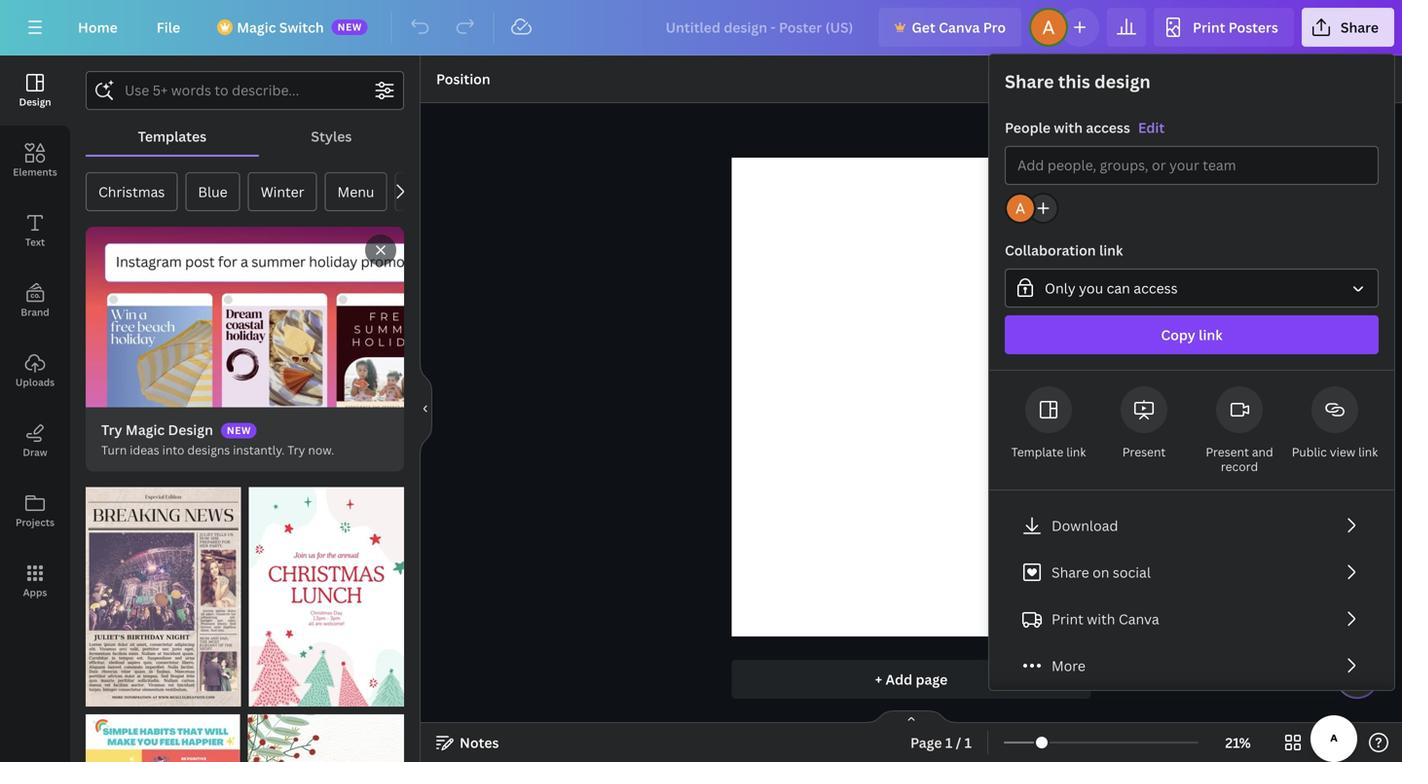 Task type: locate. For each thing, give the bounding box(es) containing it.
red and green illustrative christmas event poster image
[[249, 487, 404, 707]]

designs
[[187, 442, 230, 458]]

turn ideas into designs instantly. try now.
[[101, 442, 334, 458]]

0 horizontal spatial new
[[227, 424, 251, 437]]

projects button
[[0, 476, 70, 546]]

with
[[1054, 118, 1083, 137], [1087, 610, 1115, 629]]

1 horizontal spatial access
[[1134, 279, 1178, 297]]

access right can
[[1134, 279, 1178, 297]]

design up "into"
[[168, 421, 213, 439]]

0 horizontal spatial with
[[1054, 118, 1083, 137]]

1 horizontal spatial print
[[1193, 18, 1225, 37]]

print left posters
[[1193, 18, 1225, 37]]

with inside button
[[1087, 610, 1115, 629]]

1
[[945, 734, 953, 752], [965, 734, 972, 752]]

christmas
[[98, 183, 165, 201]]

list
[[1005, 506, 1379, 685]]

menu
[[337, 183, 374, 201]]

try
[[101, 421, 122, 439], [287, 442, 305, 458]]

link inside button
[[1199, 326, 1223, 344]]

new right switch
[[338, 20, 362, 34]]

uploads button
[[0, 336, 70, 406]]

1 vertical spatial print
[[1052, 610, 1084, 629]]

0 vertical spatial canva
[[939, 18, 980, 37]]

link right "template"
[[1066, 444, 1086, 460]]

1 horizontal spatial present
[[1206, 444, 1249, 460]]

0 horizontal spatial 1
[[945, 734, 953, 752]]

0 horizontal spatial canva
[[939, 18, 980, 37]]

switch
[[279, 18, 324, 37]]

print posters button
[[1154, 8, 1294, 47]]

copy link
[[1161, 326, 1223, 344]]

copy link button
[[1005, 315, 1379, 354]]

share inside button
[[1052, 563, 1089, 582]]

with down on
[[1087, 610, 1115, 629]]

design
[[19, 95, 51, 109], [168, 421, 213, 439]]

1 vertical spatial with
[[1087, 610, 1115, 629]]

print for print posters
[[1193, 18, 1225, 37]]

21% button
[[1206, 727, 1270, 759]]

magic up ideas
[[126, 421, 165, 439]]

get
[[912, 18, 935, 37]]

share this design
[[1005, 70, 1151, 93]]

with inside 'share this design' group
[[1054, 118, 1083, 137]]

0 vertical spatial share
[[1341, 18, 1379, 37]]

present and record
[[1206, 444, 1273, 475]]

present
[[1122, 444, 1166, 460], [1206, 444, 1249, 460]]

public view link
[[1292, 444, 1378, 460]]

new up the instantly. at the left bottom
[[227, 424, 251, 437]]

styles button
[[259, 118, 404, 155]]

social
[[1113, 563, 1151, 582]]

magic inside main menu bar
[[237, 18, 276, 37]]

print up more
[[1052, 610, 1084, 629]]

record
[[1221, 459, 1258, 475]]

magic left switch
[[237, 18, 276, 37]]

main menu bar
[[0, 0, 1402, 56]]

1 horizontal spatial canva
[[1119, 610, 1159, 629]]

print with canva
[[1052, 610, 1159, 629]]

0 vertical spatial new
[[338, 20, 362, 34]]

canva
[[939, 18, 980, 37], [1119, 610, 1159, 629]]

1 left /
[[945, 734, 953, 752]]

0 horizontal spatial print
[[1052, 610, 1084, 629]]

Add people, groups, or your team text field
[[1018, 147, 1366, 184]]

share for share
[[1341, 18, 1379, 37]]

share
[[1341, 18, 1379, 37], [1005, 70, 1054, 93], [1052, 563, 1089, 582]]

new
[[338, 20, 362, 34], [227, 424, 251, 437]]

share inside group
[[1005, 70, 1054, 93]]

1 right /
[[965, 734, 972, 752]]

people with access edit
[[1005, 118, 1165, 137]]

present left and
[[1206, 444, 1249, 460]]

link right copy
[[1199, 326, 1223, 344]]

2 present from the left
[[1206, 444, 1249, 460]]

1 present from the left
[[1122, 444, 1166, 460]]

link
[[1099, 241, 1123, 259], [1199, 326, 1223, 344], [1066, 444, 1086, 460], [1358, 444, 1378, 460]]

winter button
[[248, 172, 317, 211]]

0 vertical spatial magic
[[237, 18, 276, 37]]

pro
[[983, 18, 1006, 37]]

1 horizontal spatial design
[[168, 421, 213, 439]]

can
[[1107, 279, 1130, 297]]

1 vertical spatial access
[[1134, 279, 1178, 297]]

link for collaboration link
[[1099, 241, 1123, 259]]

download
[[1052, 517, 1118, 535]]

print
[[1193, 18, 1225, 37], [1052, 610, 1084, 629]]

list containing download
[[1005, 506, 1379, 685]]

draw button
[[0, 406, 70, 476]]

0 horizontal spatial magic
[[126, 421, 165, 439]]

canva left pro
[[939, 18, 980, 37]]

blue white playful illustration lifestyle poster group
[[86, 703, 240, 762]]

1 vertical spatial magic
[[126, 421, 165, 439]]

present inside present and record
[[1206, 444, 1249, 460]]

0 horizontal spatial design
[[19, 95, 51, 109]]

design
[[1094, 70, 1151, 93]]

link up only you can access
[[1099, 241, 1123, 259]]

1 horizontal spatial 1
[[965, 734, 972, 752]]

1 horizontal spatial try
[[287, 442, 305, 458]]

+
[[875, 670, 882, 689]]

1 horizontal spatial magic
[[237, 18, 276, 37]]

0 vertical spatial print
[[1193, 18, 1225, 37]]

access
[[1086, 118, 1130, 137], [1134, 279, 1178, 297]]

0 vertical spatial with
[[1054, 118, 1083, 137]]

design button
[[0, 56, 70, 126]]

share for share on social
[[1052, 563, 1089, 582]]

more button
[[1005, 647, 1379, 685]]

1 horizontal spatial new
[[338, 20, 362, 34]]

with for people
[[1054, 118, 1083, 137]]

share inside dropdown button
[[1341, 18, 1379, 37]]

apps
[[23, 586, 47, 599]]

share on social
[[1052, 563, 1151, 582]]

1 vertical spatial canva
[[1119, 610, 1159, 629]]

0 horizontal spatial present
[[1122, 444, 1166, 460]]

green and red simple christmas eve party poster group
[[248, 703, 404, 762]]

page
[[910, 734, 942, 752]]

1 horizontal spatial with
[[1087, 610, 1115, 629]]

notes button
[[428, 727, 507, 759]]

projects
[[16, 516, 55, 529]]

21%
[[1225, 734, 1251, 752]]

0 vertical spatial design
[[19, 95, 51, 109]]

present up download button
[[1122, 444, 1166, 460]]

0 vertical spatial try
[[101, 421, 122, 439]]

try up the turn
[[101, 421, 122, 439]]

Use 5+ words to describe... search field
[[125, 72, 365, 109]]

blue button
[[185, 172, 240, 211]]

1 vertical spatial new
[[227, 424, 251, 437]]

design up elements button
[[19, 95, 51, 109]]

1 vertical spatial design
[[168, 421, 213, 439]]

notes
[[460, 734, 499, 752]]

2 1 from the left
[[965, 734, 972, 752]]

print inside dropdown button
[[1193, 18, 1225, 37]]

1 vertical spatial share
[[1005, 70, 1054, 93]]

into
[[162, 442, 184, 458]]

0 horizontal spatial access
[[1086, 118, 1130, 137]]

canva down social on the right bottom of page
[[1119, 610, 1159, 629]]

access left edit button
[[1086, 118, 1130, 137]]

elements button
[[0, 126, 70, 196]]

add
[[886, 670, 912, 689]]

templates
[[138, 127, 207, 146]]

new inside main menu bar
[[338, 20, 362, 34]]

copy
[[1161, 326, 1196, 344]]

christmas button
[[86, 172, 178, 211]]

try left now. at the left of the page
[[287, 442, 305, 458]]

2 vertical spatial share
[[1052, 563, 1089, 582]]

0 vertical spatial access
[[1086, 118, 1130, 137]]

1 vertical spatial try
[[287, 442, 305, 458]]

with right people
[[1054, 118, 1083, 137]]

home
[[78, 18, 118, 37]]

print inside button
[[1052, 610, 1084, 629]]

elements
[[13, 166, 57, 179]]

+ add page
[[875, 670, 948, 689]]

apps button
[[0, 546, 70, 616]]

show pages image
[[865, 710, 958, 725]]



Task type: describe. For each thing, give the bounding box(es) containing it.
instagram post for a summer holiday promo image
[[86, 227, 404, 408]]

green and red simple christmas eve party poster image
[[248, 715, 404, 762]]

black vintage newspaper birthday party poster group
[[86, 476, 241, 707]]

link right view
[[1358, 444, 1378, 460]]

red and green illustrative christmas event poster group
[[249, 476, 404, 707]]

access inside button
[[1134, 279, 1178, 297]]

with for print
[[1087, 610, 1115, 629]]

blue white playful illustration lifestyle poster image
[[86, 715, 240, 762]]

magic switch
[[237, 18, 324, 37]]

side panel tab list
[[0, 56, 70, 616]]

position
[[436, 70, 490, 88]]

get canva pro button
[[879, 8, 1021, 47]]

1 1 from the left
[[945, 734, 953, 752]]

only
[[1045, 279, 1076, 297]]

and
[[1252, 444, 1273, 460]]

on
[[1093, 563, 1110, 582]]

file button
[[141, 8, 196, 47]]

ideas
[[130, 442, 159, 458]]

print for print with canva
[[1052, 610, 1084, 629]]

link for template link
[[1066, 444, 1086, 460]]

try magic design
[[101, 421, 213, 439]]

templates button
[[86, 118, 259, 155]]

instantly.
[[233, 442, 285, 458]]

present for present
[[1122, 444, 1166, 460]]

brand
[[21, 306, 49, 319]]

home link
[[62, 8, 133, 47]]

draw
[[23, 446, 47, 459]]

share button
[[1302, 8, 1394, 47]]

template
[[1011, 444, 1064, 460]]

share for share this design
[[1005, 70, 1054, 93]]

page
[[916, 670, 948, 689]]

present for present and record
[[1206, 444, 1249, 460]]

edit button
[[1138, 117, 1165, 138]]

you
[[1079, 279, 1103, 297]]

0 horizontal spatial try
[[101, 421, 122, 439]]

now.
[[308, 442, 334, 458]]

collaboration
[[1005, 241, 1096, 259]]

share on social button
[[1005, 553, 1379, 592]]

canva inside main menu bar
[[939, 18, 980, 37]]

hide image
[[420, 362, 432, 456]]

this
[[1058, 70, 1090, 93]]

template link
[[1011, 444, 1086, 460]]

winter
[[261, 183, 304, 201]]

blue
[[198, 183, 228, 201]]

/
[[956, 734, 961, 752]]

print with canva button
[[1005, 600, 1379, 639]]

view
[[1330, 444, 1356, 460]]

download button
[[1005, 506, 1379, 545]]

text button
[[0, 196, 70, 266]]

print posters
[[1193, 18, 1278, 37]]

page 1 / 1
[[910, 734, 972, 752]]

people
[[1005, 118, 1051, 137]]

public
[[1292, 444, 1327, 460]]

brand button
[[0, 266, 70, 336]]

uploads
[[15, 376, 55, 389]]

more
[[1052, 657, 1086, 675]]

only you can access
[[1045, 279, 1178, 297]]

Only you can access button
[[1005, 269, 1379, 308]]

menu button
[[325, 172, 387, 211]]

collaboration link
[[1005, 241, 1123, 259]]

edit
[[1138, 118, 1165, 137]]

turn
[[101, 442, 127, 458]]

posters
[[1229, 18, 1278, 37]]

Design title text field
[[650, 8, 871, 47]]

canva inside list
[[1119, 610, 1159, 629]]

file
[[157, 18, 180, 37]]

black vintage newspaper birthday party poster image
[[86, 487, 241, 707]]

styles
[[311, 127, 352, 146]]

position button
[[428, 63, 498, 94]]

link for copy link
[[1199, 326, 1223, 344]]

design inside "button"
[[19, 95, 51, 109]]

+ add page button
[[732, 660, 1091, 699]]

share this design group
[[989, 70, 1394, 371]]

text
[[25, 236, 45, 249]]

get canva pro
[[912, 18, 1006, 37]]



Task type: vqa. For each thing, say whether or not it's contained in the screenshot.
Agenda
no



